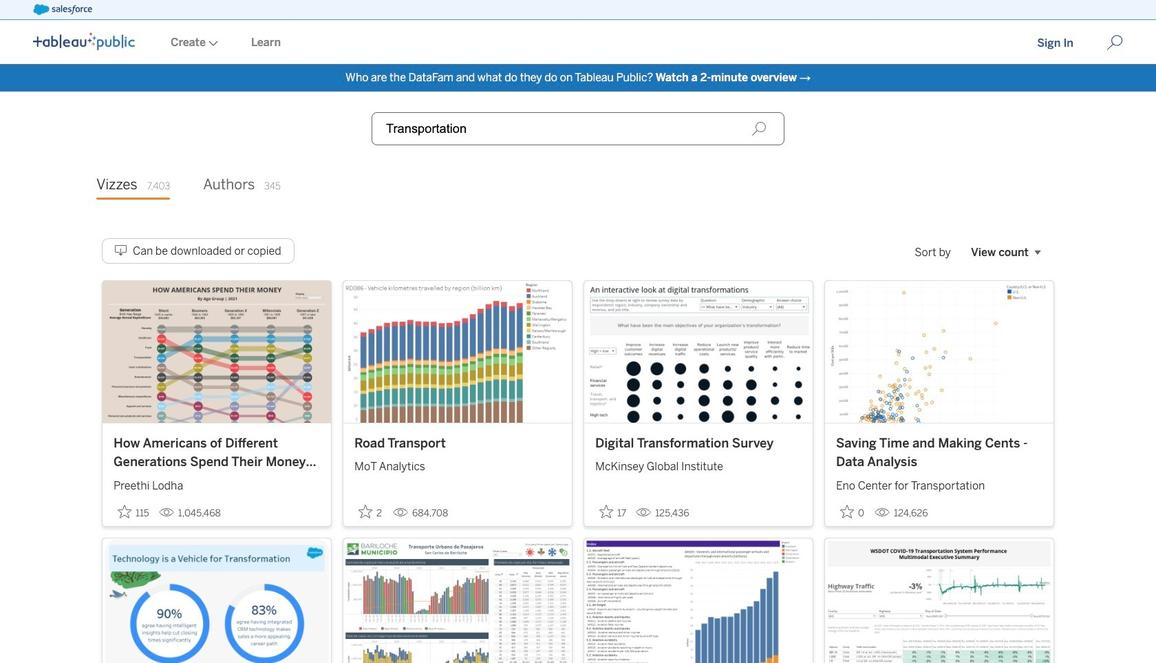 Task type: locate. For each thing, give the bounding box(es) containing it.
add favorite image for 2nd add favorite 'button' from left
[[359, 505, 373, 518]]

1 add favorite image from the left
[[118, 505, 132, 518]]

2 add favorite button from the left
[[355, 500, 388, 523]]

1 add favorite image from the left
[[359, 505, 373, 518]]

0 horizontal spatial add favorite image
[[118, 505, 132, 518]]

salesforce logo image
[[33, 4, 92, 15]]

Add Favorite button
[[114, 500, 153, 523], [355, 500, 388, 523], [596, 500, 631, 523], [837, 500, 870, 523]]

add favorite image
[[118, 505, 132, 518], [600, 505, 614, 518]]

2 add favorite image from the left
[[841, 505, 855, 518]]

1 horizontal spatial add favorite image
[[841, 505, 855, 518]]

2 add favorite image from the left
[[600, 505, 614, 518]]

add favorite image
[[359, 505, 373, 518], [841, 505, 855, 518]]

workbook thumbnail image
[[103, 281, 331, 423], [344, 281, 572, 423], [585, 281, 813, 423], [826, 281, 1054, 423], [103, 538, 331, 663], [344, 538, 572, 663], [585, 538, 813, 663], [826, 538, 1054, 663]]

1 add favorite button from the left
[[114, 500, 153, 523]]

0 horizontal spatial add favorite image
[[359, 505, 373, 518]]

4 add favorite button from the left
[[837, 500, 870, 523]]

1 horizontal spatial add favorite image
[[600, 505, 614, 518]]

add favorite image for 4th add favorite 'button' from left
[[841, 505, 855, 518]]



Task type: describe. For each thing, give the bounding box(es) containing it.
go to search image
[[1091, 34, 1140, 51]]

search image
[[752, 121, 767, 136]]

create image
[[206, 41, 218, 46]]

logo image
[[33, 32, 135, 50]]

3 add favorite button from the left
[[596, 500, 631, 523]]

Search input field
[[372, 112, 785, 145]]



